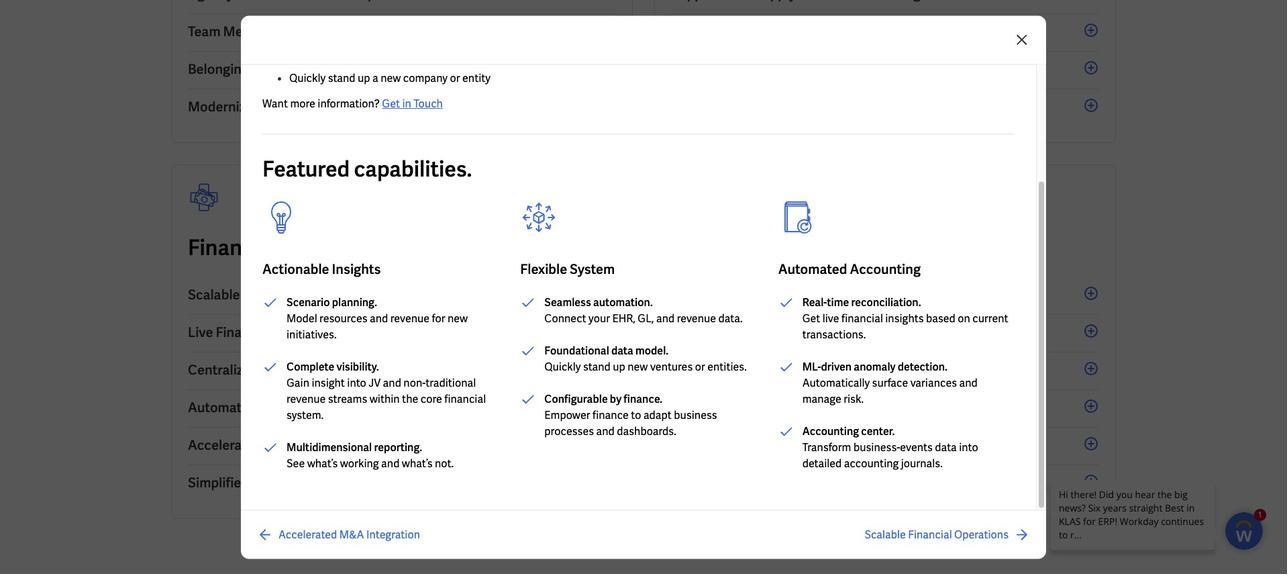 Task type: vqa. For each thing, say whether or not it's contained in the screenshot.


Task type: locate. For each thing, give the bounding box(es) containing it.
1 horizontal spatial insights
[[332, 261, 381, 278]]

for up driver-
[[754, 234, 782, 262]]

and left 'unit'
[[773, 361, 797, 379]]

revenue inside complete visibility. gain insight into jv and non-traditional revenue streams within the core financial system.
[[287, 392, 326, 406]]

accelerated m&a integration button up revenue
[[188, 428, 616, 465]]

financial sustainability  of care delivery
[[188, 234, 574, 262]]

1 vertical spatial or
[[695, 360, 706, 374]]

financial down the modeling at the right
[[842, 312, 884, 326]]

accelerated up the simplified
[[188, 436, 262, 454]]

0 horizontal spatial a
[[373, 71, 379, 85]]

for
[[754, 234, 782, 262], [432, 312, 446, 326]]

accelerated m&a integration inside featured capabilities. dialog
[[279, 527, 420, 541]]

care team productivity
[[672, 436, 813, 454]]

being
[[404, 23, 439, 40]]

0 horizontal spatial automated
[[188, 399, 257, 416]]

data up journals.
[[936, 441, 957, 455]]

1 vertical spatial accelerated
[[279, 527, 337, 541]]

automated accounting
[[779, 261, 921, 278]]

revenue up centralized grants management button at left
[[391, 312, 430, 326]]

new down model.
[[628, 360, 648, 374]]

1 horizontal spatial ventures
[[651, 360, 693, 374]]

quickly down the foundational
[[545, 360, 581, 374]]

based up prepackaged driver-based modeling button
[[863, 234, 923, 262]]

1 vertical spatial operations
[[955, 527, 1009, 541]]

ventures down model.
[[651, 360, 693, 374]]

0 horizontal spatial for
[[432, 312, 446, 326]]

and down reporting.
[[381, 457, 400, 471]]

0 horizontal spatial care
[[443, 234, 490, 262]]

new up traditional
[[448, 312, 468, 326]]

management inside button
[[790, 60, 871, 78]]

insights up planning. on the bottom left of the page
[[332, 261, 381, 278]]

and inside scenario planning. model resources and revenue for new initiatives.
[[370, 312, 388, 326]]

new inside scenario planning. model resources and revenue for new initiatives.
[[448, 312, 468, 326]]

into inside complete visibility. gain insight into jv and non-traditional revenue streams within the core financial system.
[[347, 376, 367, 390]]

automated
[[779, 261, 848, 278], [188, 399, 257, 416]]

to inside button
[[335, 60, 347, 78]]

insights
[[672, 234, 750, 262], [332, 261, 381, 278], [274, 324, 323, 341]]

2 horizontal spatial revenue
[[677, 312, 717, 326]]

automation.
[[594, 295, 653, 310]]

what's down multidimensional
[[307, 457, 338, 471]]

1 vertical spatial quickly
[[545, 360, 581, 374]]

1 vertical spatial scalable
[[865, 527, 906, 541]]

accounting inside accounting center. transform business-events data into detailed accounting journals.
[[803, 424, 860, 438]]

accounting center. transform business-events data into detailed accounting journals.
[[803, 424, 979, 471]]

stand down the foundational
[[584, 360, 611, 374]]

and up company on the left of the page
[[413, 51, 431, 65]]

or left entities.
[[695, 360, 706, 374]]

0 vertical spatial integration
[[299, 436, 367, 454]]

0 vertical spatial automated
[[779, 261, 848, 278]]

m&a down new on the bottom left of page
[[340, 527, 364, 541]]

accelerated down 'simplified management of new revenue streams'
[[279, 527, 337, 541]]

or inside accelerate consolidation and close across all ventures quickly stand up a new company or entity
[[450, 71, 460, 85]]

belonging
[[188, 60, 249, 78]]

jv
[[369, 376, 381, 390]]

resources
[[320, 312, 368, 326]]

delivery down the drive
[[333, 98, 383, 115]]

get
[[382, 97, 400, 111], [803, 312, 821, 326]]

more
[[290, 97, 316, 111]]

anomaly
[[854, 360, 896, 374]]

1 horizontal spatial operations
[[955, 527, 1009, 541]]

get down real-
[[803, 312, 821, 326]]

and right jv
[[383, 376, 402, 390]]

1 vertical spatial accelerated m&a integration button
[[257, 526, 420, 543]]

0 horizontal spatial what's
[[307, 457, 338, 471]]

0 vertical spatial scalable
[[188, 286, 240, 304]]

1 horizontal spatial new
[[448, 312, 468, 326]]

ventures inside accelerate consolidation and close across all ventures quickly stand up a new company or entity
[[509, 51, 552, 65]]

0 vertical spatial ventures
[[509, 51, 552, 65]]

financial inside button
[[216, 324, 271, 341]]

the
[[402, 392, 419, 406]]

what's up revenue
[[402, 457, 433, 471]]

1 horizontal spatial delivery
[[494, 234, 574, 262]]

touch
[[414, 97, 443, 111]]

get for live
[[803, 312, 821, 326]]

proactive contract management button
[[672, 52, 1100, 89]]

0 vertical spatial a
[[373, 71, 379, 85]]

0 vertical spatial into
[[347, 376, 367, 390]]

and inside seamless automation. connect your ehr, gl, and revenue data.
[[657, 312, 675, 326]]

0 vertical spatial stand
[[328, 71, 356, 85]]

accounting
[[850, 261, 921, 278], [803, 424, 860, 438]]

patient volumes and unit of service forecasting
[[672, 361, 963, 379]]

1 horizontal spatial or
[[695, 360, 706, 374]]

data
[[612, 344, 634, 358], [936, 441, 957, 455]]

company
[[403, 71, 448, 85]]

financial inside featured capabilities. dialog
[[909, 527, 953, 541]]

up down consolidation
[[358, 71, 370, 85]]

surface
[[873, 376, 909, 390]]

stand inside accelerate consolidation and close across all ventures quickly stand up a new company or entity
[[328, 71, 356, 85]]

1 horizontal spatial team
[[703, 436, 736, 454]]

for up centralized grants management button at left
[[432, 312, 446, 326]]

capabilities.
[[354, 155, 472, 183]]

to down finance.
[[631, 408, 642, 422]]

new inside foundational data model. quickly stand up new ventures or entities.
[[628, 360, 648, 374]]

seamless
[[545, 295, 592, 310]]

revenue up system.
[[287, 392, 326, 406]]

0 vertical spatial financial
[[842, 312, 884, 326]]

and inside ml-driven anomaly detection. automatically surface variances and manage risk.
[[960, 376, 978, 390]]

0 vertical spatial of
[[419, 234, 439, 262]]

into down visibility.
[[347, 376, 367, 390]]

0 vertical spatial service
[[284, 98, 330, 115]]

1 vertical spatial get
[[803, 312, 821, 326]]

industry
[[928, 234, 1009, 262]]

processes
[[545, 424, 594, 438]]

value-
[[802, 234, 863, 262]]

1 vertical spatial accelerated m&a integration
[[279, 527, 420, 541]]

complete visibility. gain insight into jv and non-traditional revenue streams within the core financial system.
[[287, 360, 486, 422]]

core
[[421, 392, 442, 406]]

visibility.
[[337, 360, 379, 374]]

a left value-
[[786, 234, 798, 262]]

on
[[958, 312, 971, 326]]

automated inside featured capabilities. dialog
[[779, 261, 848, 278]]

1 vertical spatial of
[[828, 361, 840, 379]]

stand up information?
[[328, 71, 356, 85]]

0 horizontal spatial delivery
[[333, 98, 383, 115]]

transactions.
[[803, 328, 866, 342]]

insights up prepackaged
[[672, 234, 750, 262]]

a down consolidation
[[373, 71, 379, 85]]

ehr,
[[613, 312, 636, 326]]

flexible system
[[521, 261, 615, 278]]

1 vertical spatial for
[[432, 312, 446, 326]]

insights
[[886, 312, 924, 326]]

and left well-
[[348, 23, 371, 40]]

m&a up see
[[265, 436, 296, 454]]

demand planning button
[[672, 315, 1100, 353]]

and right gl,
[[657, 312, 675, 326]]

team inside button
[[703, 436, 736, 454]]

accounting up transform
[[803, 424, 860, 438]]

1 horizontal spatial accelerated
[[279, 527, 337, 541]]

automated for automated compliance and audit support
[[188, 399, 257, 416]]

patient volumes and unit of service forecasting button
[[672, 353, 1100, 390]]

simplified management of new revenue streams button
[[188, 465, 616, 502]]

integration up working
[[299, 436, 367, 454]]

0 vertical spatial up
[[358, 71, 370, 85]]

of inside button
[[336, 474, 348, 492]]

0 horizontal spatial scalable financial operations
[[188, 286, 369, 304]]

experience
[[277, 23, 345, 40]]

and
[[348, 23, 371, 40], [413, 51, 431, 65], [252, 60, 275, 78], [370, 312, 388, 326], [657, 312, 675, 326], [773, 361, 797, 379], [383, 376, 402, 390], [960, 376, 978, 390], [336, 399, 359, 416], [597, 424, 615, 438], [381, 457, 400, 471]]

patient
[[672, 361, 716, 379]]

0 vertical spatial for
[[754, 234, 782, 262]]

team up belonging
[[188, 23, 221, 40]]

insights down scenario
[[274, 324, 323, 341]]

2 vertical spatial management
[[252, 474, 333, 492]]

financial
[[188, 234, 277, 262], [243, 286, 298, 304], [216, 324, 271, 341], [909, 527, 953, 541]]

0 horizontal spatial into
[[347, 376, 367, 390]]

0 vertical spatial get
[[382, 97, 400, 111]]

0 vertical spatial team
[[188, 23, 221, 40]]

variances
[[911, 376, 958, 390]]

1 horizontal spatial service
[[843, 361, 888, 379]]

1 vertical spatial delivery
[[494, 234, 574, 262]]

0 horizontal spatial new
[[381, 71, 401, 85]]

based up the live
[[795, 286, 833, 304]]

of for financial sustainability  of care delivery
[[419, 234, 439, 262]]

automated down centralized
[[188, 399, 257, 416]]

quickly down "accelerate"
[[289, 71, 326, 85]]

1 horizontal spatial into
[[960, 441, 979, 455]]

care team productivity button
[[672, 428, 1100, 465]]

and down insight
[[336, 399, 359, 416]]

0 horizontal spatial team
[[188, 23, 221, 40]]

1 vertical spatial data
[[936, 441, 957, 455]]

quickly
[[289, 71, 326, 85], [545, 360, 581, 374]]

1 horizontal spatial what's
[[402, 457, 433, 471]]

up up by
[[613, 360, 626, 374]]

automated up real-
[[779, 261, 848, 278]]

management for proactive contract management
[[790, 60, 871, 78]]

0 horizontal spatial to
[[335, 60, 347, 78]]

0 horizontal spatial financial
[[445, 392, 486, 406]]

0 vertical spatial to
[[335, 60, 347, 78]]

1 horizontal spatial up
[[613, 360, 626, 374]]

and up want
[[252, 60, 275, 78]]

0 horizontal spatial based
[[795, 286, 833, 304]]

financial inside the real-time reconciliation. get live financial insights based on current transactions.
[[842, 312, 884, 326]]

for inside scenario planning. model resources and revenue for new initiatives.
[[432, 312, 446, 326]]

revenue
[[391, 312, 430, 326], [677, 312, 717, 326], [287, 392, 326, 406]]

0 horizontal spatial scalable
[[188, 286, 240, 304]]

compliance
[[260, 399, 333, 416]]

get inside the real-time reconciliation. get live financial insights based on current transactions.
[[803, 312, 821, 326]]

unit
[[799, 361, 825, 379]]

scalable financial operations
[[188, 286, 369, 304], [865, 527, 1009, 541]]

foundational
[[545, 344, 610, 358]]

1 horizontal spatial care
[[672, 436, 701, 454]]

2 horizontal spatial new
[[628, 360, 648, 374]]

get left in in the left of the page
[[382, 97, 400, 111]]

0 vertical spatial quickly
[[289, 71, 326, 85]]

to left the drive
[[335, 60, 347, 78]]

financial
[[842, 312, 884, 326], [445, 392, 486, 406]]

integration down simplified management of new revenue streams button
[[367, 527, 420, 541]]

prepackaged
[[672, 286, 751, 304]]

accelerated m&a integration button
[[188, 428, 616, 465], [257, 526, 420, 543]]

1 horizontal spatial automated
[[779, 261, 848, 278]]

care
[[443, 234, 490, 262], [672, 436, 701, 454]]

automated inside button
[[188, 399, 257, 416]]

1 vertical spatial management
[[305, 361, 387, 379]]

want
[[263, 97, 288, 111]]

2 horizontal spatial of
[[828, 361, 840, 379]]

1 horizontal spatial revenue
[[391, 312, 430, 326]]

stand
[[328, 71, 356, 85], [584, 360, 611, 374]]

what's
[[307, 457, 338, 471], [402, 457, 433, 471]]

and down planning. on the bottom left of the page
[[370, 312, 388, 326]]

and right variances
[[960, 376, 978, 390]]

a
[[373, 71, 379, 85], [786, 234, 798, 262]]

0 vertical spatial or
[[450, 71, 460, 85]]

0 horizontal spatial of
[[336, 474, 348, 492]]

automated compliance and audit support
[[188, 399, 447, 416]]

0 vertical spatial m&a
[[265, 436, 296, 454]]

new down consolidation
[[381, 71, 401, 85]]

accelerate
[[289, 51, 342, 65]]

scenario
[[287, 295, 330, 310]]

journals.
[[902, 457, 943, 471]]

0 vertical spatial based
[[863, 234, 923, 262]]

forecasting
[[891, 361, 963, 379]]

1 horizontal spatial to
[[631, 408, 642, 422]]

accounting up reconciliation.
[[850, 261, 921, 278]]

accelerated m&a integration down 'simplified management of new revenue streams'
[[279, 527, 420, 541]]

management inside button
[[305, 361, 387, 379]]

accelerated m&a integration button down 'simplified management of new revenue streams'
[[257, 526, 420, 543]]

1 vertical spatial into
[[960, 441, 979, 455]]

m&a inside featured capabilities. dialog
[[340, 527, 364, 541]]

financial down traditional
[[445, 392, 486, 406]]

1 horizontal spatial scalable financial operations button
[[865, 526, 1031, 543]]

up inside accelerate consolidation and close across all ventures quickly stand up a new company or entity
[[358, 71, 370, 85]]

utilization
[[819, 399, 882, 416]]

team down business
[[703, 436, 736, 454]]

demand
[[672, 324, 723, 341]]

and inside multidimensional reporting. see what's working and what's not.
[[381, 457, 400, 471]]

1 horizontal spatial financial
[[842, 312, 884, 326]]

revenue inside seamless automation. connect your ehr, gl, and revenue data.
[[677, 312, 717, 326]]

gain
[[287, 376, 310, 390]]

ventures inside foundational data model. quickly stand up new ventures or entities.
[[651, 360, 693, 374]]

1 vertical spatial stand
[[584, 360, 611, 374]]

ventures right all on the left top of the page
[[509, 51, 552, 65]]

transform
[[803, 441, 852, 455]]

1 vertical spatial care
[[672, 436, 701, 454]]

1 horizontal spatial get
[[803, 312, 821, 326]]

1 horizontal spatial stand
[[584, 360, 611, 374]]

into right events
[[960, 441, 979, 455]]

traditional
[[426, 376, 476, 390]]

0 horizontal spatial revenue
[[287, 392, 326, 406]]

1 horizontal spatial quickly
[[545, 360, 581, 374]]

ventures
[[509, 51, 552, 65], [651, 360, 693, 374]]

1 vertical spatial financial
[[445, 392, 486, 406]]

1 vertical spatial based
[[795, 286, 833, 304]]

0 horizontal spatial up
[[358, 71, 370, 85]]

accelerated
[[188, 436, 262, 454], [279, 527, 337, 541]]

0 vertical spatial operations
[[301, 286, 369, 304]]

revenue down prepackaged
[[677, 312, 717, 326]]

0 vertical spatial new
[[381, 71, 401, 85]]

1 vertical spatial a
[[786, 234, 798, 262]]

data left model.
[[612, 344, 634, 358]]

0 horizontal spatial get
[[382, 97, 400, 111]]

and down 'finance'
[[597, 424, 615, 438]]

2 vertical spatial new
[[628, 360, 648, 374]]

0 vertical spatial accelerated
[[188, 436, 262, 454]]

driven
[[822, 360, 852, 374]]

multidimensional
[[287, 441, 372, 455]]

financial inside complete visibility. gain insight into jv and non-traditional revenue streams within the core financial system.
[[445, 392, 486, 406]]

of
[[419, 234, 439, 262], [828, 361, 840, 379], [336, 474, 348, 492]]

proactive contract management
[[672, 60, 871, 78]]

by
[[610, 392, 622, 406]]

delivery up the seamless
[[494, 234, 574, 262]]

1 vertical spatial up
[[613, 360, 626, 374]]

0 horizontal spatial data
[[612, 344, 634, 358]]

centralized grants management button
[[188, 353, 616, 390]]

new inside accelerate consolidation and close across all ventures quickly stand up a new company or entity
[[381, 71, 401, 85]]

accelerated m&a integration up see
[[188, 436, 367, 454]]

live
[[823, 312, 840, 326]]

1 horizontal spatial scalable
[[865, 527, 906, 541]]

0 horizontal spatial accelerated
[[188, 436, 262, 454]]

1 horizontal spatial m&a
[[340, 527, 364, 541]]

1 horizontal spatial scalable financial operations
[[865, 527, 1009, 541]]

or left the entity
[[450, 71, 460, 85]]

scalable inside featured capabilities. dialog
[[865, 527, 906, 541]]

of inside button
[[828, 361, 840, 379]]

0 horizontal spatial scalable financial operations button
[[188, 277, 616, 315]]



Task type: describe. For each thing, give the bounding box(es) containing it.
0 vertical spatial accelerated m&a integration
[[188, 436, 367, 454]]

0 horizontal spatial operations
[[301, 286, 369, 304]]

all
[[496, 51, 507, 65]]

volumes
[[718, 361, 771, 379]]

or inside foundational data model. quickly stand up new ventures or entities.
[[695, 360, 706, 374]]

model.
[[636, 344, 669, 358]]

into inside accounting center. transform business-events data into detailed accounting journals.
[[960, 441, 979, 455]]

diversity
[[278, 60, 332, 78]]

get for in
[[382, 97, 400, 111]]

complete
[[287, 360, 335, 374]]

flexible
[[521, 261, 568, 278]]

productivity
[[739, 436, 813, 454]]

scalable for scalable financial operations button to the top
[[188, 286, 240, 304]]

centralized grants management
[[188, 361, 387, 379]]

automated for automated accounting
[[779, 261, 848, 278]]

modernized
[[188, 98, 261, 115]]

quickly inside accelerate consolidation and close across all ventures quickly stand up a new company or entity
[[289, 71, 326, 85]]

actionable insights
[[263, 261, 381, 278]]

streams
[[437, 474, 488, 492]]

planning.
[[332, 295, 377, 310]]

entity
[[463, 71, 491, 85]]

0 vertical spatial scalable financial operations button
[[188, 277, 616, 315]]

medical surgical supply utilization
[[672, 399, 882, 416]]

insights inside featured capabilities. dialog
[[332, 261, 381, 278]]

time
[[827, 295, 850, 310]]

2 horizontal spatial insights
[[672, 234, 750, 262]]

automated compliance and audit support button
[[188, 390, 616, 428]]

data inside accounting center. transform business-events data into detailed accounting journals.
[[936, 441, 957, 455]]

0 horizontal spatial m&a
[[265, 436, 296, 454]]

1 horizontal spatial a
[[786, 234, 798, 262]]

your
[[589, 312, 610, 326]]

revenue inside scenario planning. model resources and revenue for new initiatives.
[[391, 312, 430, 326]]

management inside button
[[252, 474, 333, 492]]

0 vertical spatial accounting
[[850, 261, 921, 278]]

simplified management of new revenue streams
[[188, 474, 488, 492]]

delivery inside button
[[333, 98, 383, 115]]

and inside configurable by finance. empower finance to adapt business processes and dashboards.
[[597, 424, 615, 438]]

stand inside foundational data model. quickly stand up new ventures or entities.
[[584, 360, 611, 374]]

seamless automation. connect your ehr, gl, and revenue data.
[[545, 295, 743, 326]]

configurable by finance. empower finance to adapt business processes and dashboards.
[[545, 392, 718, 438]]

belonging and diversity to drive health equity
[[188, 60, 468, 78]]

actionable
[[263, 261, 329, 278]]

data inside foundational data model. quickly stand up new ventures or entities.
[[612, 344, 634, 358]]

contract
[[732, 60, 787, 78]]

in
[[403, 97, 412, 111]]

foundational data model. quickly stand up new ventures or entities.
[[545, 344, 747, 374]]

2 what's from the left
[[402, 457, 433, 471]]

reconciliation.
[[852, 295, 922, 310]]

dashboards.
[[617, 424, 677, 438]]

care inside care team productivity button
[[672, 436, 701, 454]]

modernized hr service delivery button
[[188, 89, 616, 126]]

centralized
[[188, 361, 258, 379]]

want more information? get in touch
[[263, 97, 443, 111]]

live financial insights
[[188, 324, 323, 341]]

streams
[[328, 392, 368, 406]]

up inside foundational data model. quickly stand up new ventures or entities.
[[613, 360, 626, 374]]

system.
[[287, 408, 324, 422]]

scalable financial operations inside featured capabilities. dialog
[[865, 527, 1009, 541]]

accelerated m&a integration button inside featured capabilities. dialog
[[257, 526, 420, 543]]

close
[[433, 51, 459, 65]]

team member experience and well-being
[[188, 23, 439, 40]]

get in touch link
[[382, 97, 443, 111]]

business
[[674, 408, 718, 422]]

accelerated inside featured capabilities. dialog
[[279, 527, 337, 541]]

non-
[[404, 376, 426, 390]]

ml-driven anomaly detection. automatically surface variances and manage risk.
[[803, 360, 978, 406]]

risk.
[[844, 392, 864, 406]]

modeling
[[836, 286, 893, 304]]

insights inside button
[[274, 324, 323, 341]]

audit
[[361, 399, 395, 416]]

based inside button
[[795, 286, 833, 304]]

live financial insights button
[[188, 315, 616, 353]]

initiatives.
[[287, 328, 337, 342]]

integration inside featured capabilities. dialog
[[367, 527, 420, 541]]

management for centralized grants management
[[305, 361, 387, 379]]

current
[[973, 312, 1009, 326]]

system
[[570, 261, 615, 278]]

0 vertical spatial accelerated m&a integration button
[[188, 428, 616, 465]]

team inside 'button'
[[188, 23, 221, 40]]

and inside complete visibility. gain insight into jv and non-traditional revenue streams within the core financial system.
[[383, 376, 402, 390]]

drive
[[350, 60, 383, 78]]

quickly inside foundational data model. quickly stand up new ventures or entities.
[[545, 360, 581, 374]]

member
[[223, 23, 275, 40]]

featured capabilities.
[[263, 155, 472, 183]]

0 vertical spatial care
[[443, 234, 490, 262]]

belonging and diversity to drive health equity button
[[188, 52, 616, 89]]

data.
[[719, 312, 743, 326]]

of for simplified management of new revenue streams
[[336, 474, 348, 492]]

0 vertical spatial scalable financial operations
[[188, 286, 369, 304]]

sustainability
[[281, 234, 415, 262]]

accounting
[[845, 457, 899, 471]]

revenue
[[381, 474, 434, 492]]

a inside accelerate consolidation and close across all ventures quickly stand up a new company or entity
[[373, 71, 379, 85]]

model
[[287, 312, 317, 326]]

health
[[385, 60, 426, 78]]

reporting.
[[374, 441, 423, 455]]

empower
[[545, 408, 591, 422]]

working
[[340, 457, 379, 471]]

center.
[[862, 424, 895, 438]]

1 horizontal spatial for
[[754, 234, 782, 262]]

hr
[[263, 98, 282, 115]]

consolidation
[[344, 51, 410, 65]]

1 what's from the left
[[307, 457, 338, 471]]

insight
[[312, 376, 345, 390]]

automatically
[[803, 376, 870, 390]]

to inside configurable by finance. empower finance to adapt business processes and dashboards.
[[631, 408, 642, 422]]

featured capabilities. dialog
[[0, 0, 1288, 574]]

adapt
[[644, 408, 672, 422]]

business-
[[854, 441, 901, 455]]

equity
[[429, 60, 468, 78]]

demand planning
[[672, 324, 780, 341]]

and inside accelerate consolidation and close across all ventures quickly stand up a new company or entity
[[413, 51, 431, 65]]

scenario planning. model resources and revenue for new initiatives.
[[287, 295, 468, 342]]

operations inside featured capabilities. dialog
[[955, 527, 1009, 541]]

and inside 'button'
[[348, 23, 371, 40]]

within
[[370, 392, 400, 406]]

real-time reconciliation. get live financial insights based on current transactions.
[[803, 295, 1009, 342]]

surgical
[[723, 399, 772, 416]]

proactive
[[672, 60, 730, 78]]

information?
[[318, 97, 380, 111]]

modernized hr service delivery
[[188, 98, 383, 115]]

scalable for scalable financial operations button to the right
[[865, 527, 906, 541]]

events
[[901, 441, 933, 455]]

support
[[398, 399, 447, 416]]



